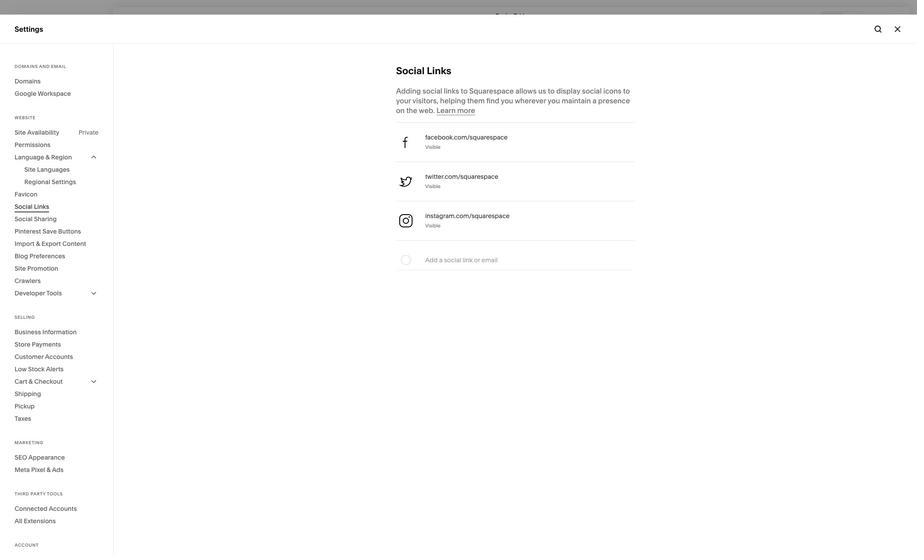 Task type: describe. For each thing, give the bounding box(es) containing it.
2 you from the left
[[548, 96, 560, 105]]

cart & checkout
[[15, 378, 63, 386]]

2 to from the left
[[548, 87, 555, 96]]

third
[[15, 492, 29, 497]]

them
[[467, 96, 485, 105]]

customer accounts link
[[15, 351, 99, 364]]

icons
[[603, 87, 622, 96]]

edit
[[123, 16, 136, 22]]

help
[[15, 473, 30, 481]]

3 to from the left
[[623, 87, 630, 96]]

0 vertical spatial settings
[[15, 25, 43, 33]]

language
[[15, 153, 44, 161]]

helping
[[440, 96, 466, 105]]

pickup link
[[15, 401, 99, 413]]

permissions link
[[15, 139, 99, 151]]

website link
[[15, 54, 98, 65]]

customer
[[15, 353, 44, 361]]

private
[[79, 129, 99, 137]]

business information link
[[15, 326, 99, 339]]

site languages link
[[24, 164, 99, 176]]

visible for twitter.com/squarespace
[[425, 184, 441, 190]]

sharing
[[34, 215, 57, 223]]

stock
[[28, 366, 45, 374]]

accounts inside connected accounts all extensions
[[49, 505, 77, 513]]

favicon link
[[15, 188, 99, 201]]

1 vertical spatial tools
[[47, 492, 63, 497]]

0 horizontal spatial links
[[34, 203, 49, 211]]

developer tools
[[15, 290, 62, 298]]

twitter.com/squarespace visible
[[425, 173, 499, 190]]

google workspace link
[[15, 88, 99, 100]]

visitors,
[[413, 96, 439, 105]]

tools inside dropdown button
[[46, 290, 62, 298]]

asset library
[[15, 441, 59, 450]]

favicon
[[15, 191, 37, 199]]

asset library link
[[15, 440, 98, 451]]

display
[[556, 87, 580, 96]]

acuity scheduling
[[15, 134, 76, 143]]

pinterest
[[15, 228, 41, 236]]

site languages regional settings
[[24, 166, 76, 186]]

adding
[[396, 87, 421, 96]]

2 social from the left
[[582, 87, 602, 96]]

scheduling
[[38, 134, 76, 143]]

instagram.com/squarespace visible
[[425, 212, 510, 229]]

1 to from the left
[[461, 87, 468, 96]]

0 vertical spatial social
[[396, 65, 425, 77]]

crawlers link
[[15, 275, 99, 287]]

taxes link
[[15, 413, 99, 425]]

crawlers
[[15, 277, 41, 285]]

domains link
[[15, 75, 99, 88]]

meta
[[15, 467, 30, 475]]

1 horizontal spatial links
[[427, 65, 451, 77]]

book
[[496, 12, 509, 19]]

region
[[51, 153, 72, 161]]

& inside seo appearance meta pixel & ads
[[47, 467, 51, 475]]

1 you from the left
[[501, 96, 513, 105]]

ads
[[52, 467, 64, 475]]

2 vertical spatial settings
[[15, 457, 42, 465]]

1 website from the top
[[15, 55, 42, 64]]

icon image
[[401, 256, 411, 265]]

taxes
[[15, 415, 31, 423]]

settings inside the site languages regional settings
[[52, 178, 76, 186]]

links
[[444, 87, 459, 96]]

accounts inside business information store payments customer accounts low stock alerts
[[45, 353, 73, 361]]

cart
[[15, 378, 27, 386]]

appearance
[[28, 454, 65, 462]]

domains google workspace
[[15, 77, 71, 98]]

adding social links to squarespace allows us to display social icons to your visitors, helping them find you wherever you maintain a presence on the web.
[[396, 87, 630, 115]]

pixel
[[31, 467, 45, 475]]

1 vertical spatial social
[[15, 203, 32, 211]]

social links link
[[15, 201, 99, 213]]

& inside social sharing pinterest save buttons import & export content blog preferences site promotion crawlers
[[36, 240, 40, 248]]

1 social from the left
[[423, 87, 442, 96]]

marketing link
[[15, 86, 98, 97]]

site for site languages regional settings
[[24, 166, 36, 174]]

simon
[[52, 501, 68, 508]]

pickup
[[15, 403, 35, 411]]

developer tools button
[[15, 287, 99, 300]]

acuity scheduling link
[[15, 134, 98, 145]]

your
[[396, 96, 411, 105]]

wherever
[[515, 96, 546, 105]]

shipping
[[15, 391, 41, 398]]

selling link
[[15, 70, 98, 81]]

save
[[42, 228, 57, 236]]

account
[[15, 544, 39, 548]]

payments
[[32, 341, 61, 349]]

jacob
[[35, 501, 51, 508]]

business
[[15, 329, 41, 337]]

more
[[457, 106, 475, 115]]

facebook.com/squarespace visible
[[425, 134, 508, 150]]

language & region button
[[15, 151, 99, 164]]

language & region
[[15, 153, 72, 161]]

settings link
[[15, 456, 98, 467]]

& inside "link"
[[29, 378, 33, 386]]



Task type: locate. For each thing, give the bounding box(es) containing it.
edit button
[[117, 11, 141, 27]]

to right the icons at the right top of the page
[[623, 87, 630, 96]]

table
[[514, 12, 528, 19]]

social inside social sharing pinterest save buttons import & export content blog preferences site promotion crawlers
[[15, 215, 32, 223]]

domains up google
[[15, 77, 41, 85]]

you
[[501, 96, 513, 105], [548, 96, 560, 105]]

a inside adding social links to squarespace allows us to display social icons to your visitors, helping them find you wherever you maintain a presence on the web.
[[593, 96, 597, 105]]

0 vertical spatial website
[[15, 55, 42, 64]]

visible for instagram.com/squarespace
[[425, 223, 441, 229]]

workspace
[[38, 90, 71, 98]]

social up maintain
[[582, 87, 602, 96]]

instagram.com/squarespace
[[425, 212, 510, 220]]

0 vertical spatial links
[[427, 65, 451, 77]]

party
[[31, 492, 46, 497]]

regional settings link
[[24, 176, 99, 188]]

social up "adding" at left top
[[396, 65, 425, 77]]

extensions
[[24, 518, 56, 526]]

store payments link
[[15, 339, 99, 351]]

1 selling from the top
[[15, 71, 37, 80]]

tools up simon
[[47, 492, 63, 497]]

2 domains from the top
[[15, 77, 41, 85]]

site down analytics
[[15, 129, 26, 137]]

on
[[396, 106, 405, 115]]

social links up "adding" at left top
[[396, 65, 451, 77]]

visible down instagram.com/squarespace
[[425, 223, 441, 229]]

the
[[406, 106, 417, 115]]

1 vertical spatial settings
[[52, 178, 76, 186]]

settings down site languages link
[[52, 178, 76, 186]]

0 vertical spatial visible
[[425, 144, 441, 150]]

site inside social sharing pinterest save buttons import & export content blog preferences site promotion crawlers
[[15, 265, 26, 273]]

0 horizontal spatial social links
[[15, 203, 49, 211]]

0 vertical spatial social links
[[396, 65, 451, 77]]

visible inside facebook.com/squarespace visible
[[425, 144, 441, 150]]

3 visible from the top
[[425, 223, 441, 229]]

import & export content link
[[15, 238, 99, 250]]

0 horizontal spatial a
[[510, 12, 513, 19]]

all extensions link
[[15, 516, 99, 528]]

site
[[15, 129, 26, 137], [24, 166, 36, 174], [15, 265, 26, 273]]

library
[[35, 441, 59, 450]]

2 vertical spatial social
[[15, 215, 32, 223]]

1 vertical spatial links
[[34, 203, 49, 211]]

selling down "domains and email"
[[15, 71, 37, 80]]

import
[[15, 240, 35, 248]]

connected accounts all extensions
[[15, 505, 77, 526]]

Add a social link or email text field
[[425, 251, 630, 270]]

0 vertical spatial accounts
[[45, 353, 73, 361]]

third party tools
[[15, 492, 63, 497]]

accounts up all extensions link
[[49, 505, 77, 513]]

facebook.com/squarespace
[[425, 134, 508, 142]]

1 horizontal spatial social links
[[396, 65, 451, 77]]

developer
[[15, 290, 45, 298]]

links
[[427, 65, 451, 77], [34, 203, 49, 211]]

1 visible from the top
[[425, 144, 441, 150]]

site for site availability
[[15, 129, 26, 137]]

meta pixel & ads link
[[15, 464, 99, 477]]

visible inside instagram.com/squarespace visible
[[425, 223, 441, 229]]

2 website from the top
[[15, 115, 36, 120]]

maintain
[[562, 96, 591, 105]]

simonjacob477@gmail.com
[[35, 508, 103, 515]]

preferences
[[30, 253, 65, 260]]

a right book
[[510, 12, 513, 19]]

1 vertical spatial selling
[[15, 315, 35, 320]]

alerts
[[46, 366, 64, 374]]

and
[[39, 64, 50, 69]]

2 selling from the top
[[15, 315, 35, 320]]

accounts down "store payments" link
[[45, 353, 73, 361]]

1 vertical spatial website
[[15, 115, 36, 120]]

cart & checkout link
[[15, 376, 99, 388]]

& up languages in the top of the page
[[46, 153, 50, 161]]

shipping link
[[15, 388, 99, 401]]

selling up "business"
[[15, 315, 35, 320]]

0 vertical spatial tools
[[46, 290, 62, 298]]

2 marketing from the top
[[15, 441, 43, 446]]

2 horizontal spatial to
[[623, 87, 630, 96]]

2 visible from the top
[[425, 184, 441, 190]]

1 vertical spatial visible
[[425, 184, 441, 190]]

analytics
[[15, 119, 46, 127]]

presence
[[598, 96, 630, 105]]

domains for google
[[15, 77, 41, 85]]

us
[[538, 87, 546, 96]]

domains for and
[[15, 64, 38, 69]]

marketing
[[15, 87, 49, 96], [15, 441, 43, 446]]

visible inside the twitter.com/squarespace visible
[[425, 184, 441, 190]]

0 vertical spatial site
[[15, 129, 26, 137]]

social up pinterest
[[15, 215, 32, 223]]

to
[[461, 87, 468, 96], [548, 87, 555, 96], [623, 87, 630, 96]]

social links inside social links link
[[15, 203, 49, 211]]

website up site availability
[[15, 115, 36, 120]]

languages
[[37, 166, 70, 174]]

shipping pickup taxes
[[15, 391, 41, 423]]

to right links
[[461, 87, 468, 96]]

accounts
[[45, 353, 73, 361], [49, 505, 77, 513]]

permissions
[[15, 141, 51, 149]]

0 horizontal spatial you
[[501, 96, 513, 105]]

pinterest save buttons link
[[15, 226, 99, 238]]

0 vertical spatial selling
[[15, 71, 37, 80]]

0 vertical spatial domains
[[15, 64, 38, 69]]

to right us
[[548, 87, 555, 96]]

1 vertical spatial domains
[[15, 77, 41, 85]]

domains inside domains google workspace
[[15, 77, 41, 85]]

connected
[[15, 505, 47, 513]]

1 horizontal spatial social
[[582, 87, 602, 96]]

analytics link
[[15, 118, 98, 129]]

export
[[42, 240, 61, 248]]

acuity
[[15, 134, 36, 143]]

1 vertical spatial accounts
[[49, 505, 77, 513]]

learn more
[[437, 106, 475, 115]]

1 domains from the top
[[15, 64, 38, 69]]

1 horizontal spatial a
[[593, 96, 597, 105]]

2 vertical spatial visible
[[425, 223, 441, 229]]

1 marketing from the top
[[15, 87, 49, 96]]

2 vertical spatial site
[[15, 265, 26, 273]]

website
[[15, 55, 42, 64], [15, 115, 36, 120]]

0 horizontal spatial social
[[423, 87, 442, 96]]

1 vertical spatial social links
[[15, 203, 49, 211]]

you right find at right top
[[501, 96, 513, 105]]

tools down crawlers 'link'
[[46, 290, 62, 298]]

visible down facebook.com/squarespace
[[425, 144, 441, 150]]

all
[[15, 518, 22, 526]]

visible down 'twitter.com/squarespace'
[[425, 184, 441, 190]]

a right maintain
[[593, 96, 597, 105]]

links up links
[[427, 65, 451, 77]]

site inside the site languages regional settings
[[24, 166, 36, 174]]

social
[[423, 87, 442, 96], [582, 87, 602, 96]]

learn more link
[[437, 106, 475, 115]]

social links
[[396, 65, 451, 77], [15, 203, 49, 211]]

allows
[[516, 87, 537, 96]]

links up sharing
[[34, 203, 49, 211]]

& left export
[[36, 240, 40, 248]]

domains left "and"
[[15, 64, 38, 69]]

0 vertical spatial marketing
[[15, 87, 49, 96]]

1 horizontal spatial to
[[548, 87, 555, 96]]

social down favicon
[[15, 203, 32, 211]]

connected accounts link
[[15, 503, 99, 516]]

1 vertical spatial a
[[593, 96, 597, 105]]

business information store payments customer accounts low stock alerts
[[15, 329, 77, 374]]

you down display
[[548, 96, 560, 105]]

1 horizontal spatial you
[[548, 96, 560, 105]]

promotion
[[27, 265, 58, 273]]

blog
[[15, 253, 28, 260]]

a
[[510, 12, 513, 19], [593, 96, 597, 105]]

web.
[[419, 106, 435, 115]]

1 vertical spatial site
[[24, 166, 36, 174]]

site down language
[[24, 166, 36, 174]]

0 vertical spatial a
[[510, 12, 513, 19]]

twitter.com/squarespace
[[425, 173, 499, 181]]

low
[[15, 366, 27, 374]]

website up "domains and email"
[[15, 55, 42, 64]]

site availability
[[15, 129, 59, 137]]

regional
[[24, 178, 50, 186]]

google
[[15, 90, 36, 98]]

language & region link
[[15, 151, 99, 164]]

find
[[487, 96, 499, 105]]

settings up meta
[[15, 457, 42, 465]]

0 horizontal spatial to
[[461, 87, 468, 96]]

social up visitors,
[[423, 87, 442, 96]]

social links down favicon
[[15, 203, 49, 211]]

asset
[[15, 441, 34, 450]]

settings up "domains and email"
[[15, 25, 43, 33]]

information
[[42, 329, 77, 337]]

& right cart
[[29, 378, 33, 386]]

& left ads
[[47, 467, 51, 475]]

seo
[[15, 454, 27, 462]]

visible
[[425, 144, 441, 150], [425, 184, 441, 190], [425, 223, 441, 229]]

visible for facebook.com/squarespace
[[425, 144, 441, 150]]

1 vertical spatial marketing
[[15, 441, 43, 446]]

site down the blog
[[15, 265, 26, 273]]

learn
[[437, 106, 456, 115]]



Task type: vqa. For each thing, say whether or not it's contained in the screenshot.
the most
no



